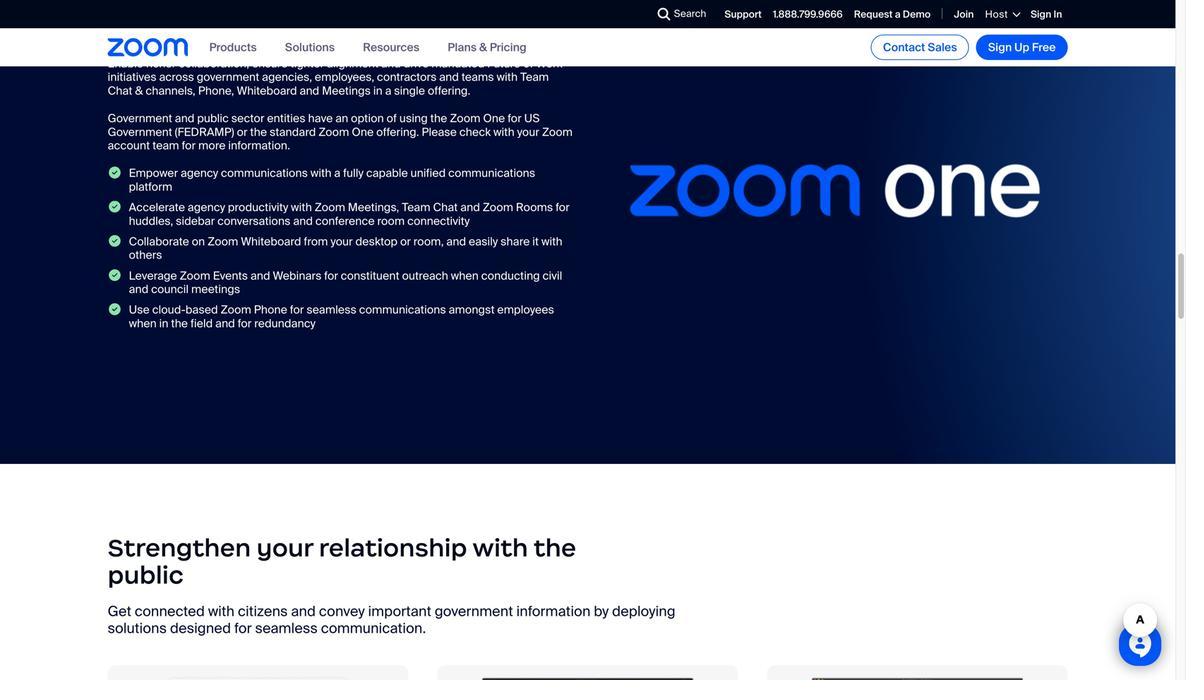 Task type: vqa. For each thing, say whether or not it's contained in the screenshot.
"Request" at the top
yes



Task type: describe. For each thing, give the bounding box(es) containing it.
2 horizontal spatial communications
[[449, 166, 536, 181]]

zoom right us
[[542, 125, 573, 139]]

join link
[[955, 8, 974, 21]]

across
[[159, 70, 194, 85]]

get connected with citizens and convey important government information by deploying solutions designed for seamless communication.
[[108, 603, 676, 638]]

zoom left option
[[319, 125, 349, 139]]

empower agency communications with a fully capable unified communications platform
[[129, 166, 536, 194]]

information.
[[228, 138, 290, 153]]

your inside collaborate on zoom whiteboard from your desktop or room, and easily share it with others
[[331, 234, 353, 249]]

meetings,
[[348, 200, 399, 215]]

employees
[[498, 303, 555, 317]]

1.888.799.9666 link
[[773, 8, 843, 21]]

(fedramp)
[[175, 125, 234, 139]]

zoom down empower agency communications with a fully capable unified communications platform
[[315, 200, 345, 215]]

for inside accelerate agency productivity with zoom meetings, team chat and zoom rooms for huddles, sidebar conversations and conference room connectivity
[[556, 200, 570, 215]]

in inside use cloud-based zoom phone for seamless communications amongst employees when in the field and for redundancy
[[159, 316, 168, 331]]

and left "teams"
[[440, 70, 459, 85]]

join
[[955, 8, 974, 21]]

contact sales
[[884, 40, 958, 55]]

desktop
[[356, 234, 398, 249]]

by
[[594, 603, 609, 621]]

government inside enable richer collaboration, ensure tighter alignment and drive mandated future of work initiatives across government agencies, employees, contractors and teams with team chat & channels, phone, whiteboard and meetings in a single offering.
[[197, 70, 259, 85]]

seamless inside get connected with citizens and convey important government information by deploying solutions designed for seamless communication.
[[255, 619, 318, 638]]

civil
[[543, 268, 563, 283]]

strengthen
[[108, 533, 251, 563]]

search
[[674, 7, 707, 20]]

accelerate
[[129, 200, 185, 215]]

zoom inside use cloud-based zoom phone for seamless communications amongst employees when in the field and for redundancy
[[221, 303, 251, 317]]

for inside the leverage zoom events and webinars for constituent outreach when conducting civil and council meetings
[[324, 268, 338, 283]]

up
[[1015, 40, 1030, 55]]

the right using
[[431, 111, 447, 126]]

and down tighter
[[300, 83, 319, 98]]

team inside enable richer collaboration, ensure tighter alignment and drive mandated future of work initiatives across government agencies, employees, contractors and teams with team chat & channels, phone, whiteboard and meetings in a single offering.
[[521, 70, 549, 85]]

zoom inside collaborate on zoom whiteboard from your desktop or room, and easily share it with others
[[208, 234, 238, 249]]

0 horizontal spatial one
[[184, 13, 235, 44]]

plans
[[448, 40, 477, 55]]

and inside use cloud-based zoom phone for seamless communications amongst employees when in the field and for redundancy
[[215, 316, 235, 331]]

important
[[368, 603, 432, 621]]

room,
[[414, 234, 444, 249]]

host button
[[986, 8, 1020, 21]]

conducting
[[482, 268, 540, 283]]

and inside government and public sector entities have an option of using the zoom one for us government (fedramp) or the standard zoom one offering. please check with your zoom account team for more information.
[[175, 111, 195, 126]]

sign up free
[[989, 40, 1057, 55]]

with inside get connected with citizens and convey important government information by deploying solutions designed for seamless communication.
[[208, 603, 235, 621]]

more
[[198, 138, 226, 153]]

when inside the leverage zoom events and webinars for constituent outreach when conducting civil and council meetings
[[451, 268, 479, 283]]

an
[[336, 111, 348, 126]]

sidebar
[[176, 214, 215, 228]]

request a demo link
[[855, 8, 931, 21]]

government and public sector entities have an option of using the zoom one for us government (fedramp) or the standard zoom one offering. please check with your zoom account team for more information.
[[108, 111, 573, 153]]

have
[[308, 111, 333, 126]]

agencies,
[[262, 70, 312, 85]]

initiatives
[[108, 70, 157, 85]]

capable
[[366, 166, 408, 181]]

2 horizontal spatial one
[[483, 111, 505, 126]]

whiteboard inside collaborate on zoom whiteboard from your desktop or room, and easily share it with others
[[241, 234, 301, 249]]

agency for empower
[[181, 166, 218, 181]]

request a demo
[[855, 8, 931, 21]]

from
[[304, 234, 328, 249]]

share
[[501, 234, 530, 249]]

for inside get connected with citizens and convey important government information by deploying solutions designed for seamless communication.
[[234, 619, 252, 638]]

government up empower
[[108, 125, 172, 139]]

please
[[422, 125, 457, 139]]

a inside empower agency communications with a fully capable unified communications platform
[[334, 166, 341, 181]]

sector
[[231, 111, 265, 126]]

resources
[[363, 40, 420, 55]]

mandated
[[432, 56, 485, 71]]

teams
[[462, 70, 494, 85]]

contact sales link
[[872, 35, 970, 60]]

using
[[400, 111, 428, 126]]

seamless inside use cloud-based zoom phone for seamless communications amongst employees when in the field and for redundancy
[[307, 303, 357, 317]]

in inside enable richer collaboration, ensure tighter alignment and drive mandated future of work initiatives across government agencies, employees, contractors and teams with team chat & channels, phone, whiteboard and meetings in a single offering.
[[374, 83, 383, 98]]

solutions
[[108, 619, 167, 638]]

and up from at left top
[[293, 214, 313, 228]]

team inside accelerate agency productivity with zoom meetings, team chat and zoom rooms for huddles, sidebar conversations and conference room connectivity
[[402, 200, 431, 215]]

drive
[[404, 56, 429, 71]]

it
[[533, 234, 539, 249]]

with inside collaborate on zoom whiteboard from your desktop or room, and easily share it with others
[[542, 234, 563, 249]]

1.888.799.9666
[[773, 8, 843, 21]]

when inside use cloud-based zoom phone for seamless communications amongst employees when in the field and for redundancy
[[129, 316, 157, 331]]

leverage zoom events and webinars for constituent outreach when conducting civil and council meetings
[[129, 268, 563, 297]]

empower
[[129, 166, 178, 181]]

plans & pricing link
[[448, 40, 527, 55]]

for right 'team'
[[182, 138, 196, 153]]

tighter
[[291, 56, 324, 71]]

platform
[[129, 179, 172, 194]]

for left us
[[508, 111, 522, 126]]

and down resources "dropdown button"
[[381, 56, 401, 71]]

request
[[855, 8, 893, 21]]

and inside collaborate on zoom whiteboard from your desktop or room, and easily share it with others
[[447, 234, 466, 249]]

huddles,
[[129, 214, 173, 228]]

meetings
[[191, 282, 240, 297]]

public inside government and public sector entities have an option of using the zoom one for us government (fedramp) or the standard zoom one offering. please check with your zoom account team for more information.
[[197, 111, 229, 126]]

a inside enable richer collaboration, ensure tighter alignment and drive mandated future of work initiatives across government agencies, employees, contractors and teams with team chat & channels, phone, whiteboard and meetings in a single offering.
[[385, 83, 392, 98]]

sign for sign in
[[1031, 8, 1052, 21]]

easily
[[469, 234, 498, 249]]

channels,
[[146, 83, 196, 98]]

agency for accelerate
[[188, 200, 225, 215]]

with inside empower agency communications with a fully capable unified communications platform
[[311, 166, 332, 181]]

support link
[[725, 8, 762, 21]]

team
[[153, 138, 179, 153]]

zoom inside the leverage zoom events and webinars for constituent outreach when conducting civil and council meetings
[[180, 268, 210, 283]]

offering. inside government and public sector entities have an option of using the zoom one for us government (fedramp) or the standard zoom one offering. please check with your zoom account team for more information.
[[377, 125, 419, 139]]

your inside strengthen your relationship with the public
[[257, 533, 313, 563]]

field
[[191, 316, 213, 331]]

with inside strengthen your relationship with the public
[[473, 533, 528, 563]]

of inside enable richer collaboration, ensure tighter alignment and drive mandated future of work initiatives across government agencies, employees, contractors and teams with team chat & channels, phone, whiteboard and meetings in a single offering.
[[523, 56, 534, 71]]

contractors
[[377, 70, 437, 85]]

your inside government and public sector entities have an option of using the zoom one for us government (fedramp) or the standard zoom one offering. please check with your zoom account team for more information.
[[517, 125, 540, 139]]

sign in link
[[1031, 8, 1063, 21]]

others
[[129, 248, 162, 263]]

entities
[[267, 111, 306, 126]]

sign for sign up free
[[989, 40, 1013, 55]]

room
[[378, 214, 405, 228]]

products
[[209, 40, 257, 55]]



Task type: locate. For each thing, give the bounding box(es) containing it.
search image
[[658, 8, 671, 20], [658, 8, 671, 20]]

the up information at the bottom left of page
[[534, 533, 577, 563]]

use cloud-based zoom phone for seamless communications amongst employees when in the field and for redundancy
[[129, 303, 555, 331]]

0 vertical spatial when
[[451, 268, 479, 283]]

constituent
[[341, 268, 400, 283]]

& down enable
[[135, 83, 143, 98]]

for left phone
[[238, 316, 252, 331]]

enable richer collaboration, ensure tighter alignment and drive mandated future of work initiatives across government agencies, employees, contractors and teams with team chat & channels, phone, whiteboard and meetings in a single offering.
[[108, 56, 563, 98]]

when up amongst
[[451, 268, 479, 283]]

for down collaborate on zoom whiteboard from your desktop or room, and easily share it with others
[[324, 268, 338, 283]]

0 vertical spatial government
[[197, 70, 259, 85]]

based
[[186, 303, 218, 317]]

relationship
[[319, 533, 467, 563]]

1 horizontal spatial chat
[[433, 200, 458, 215]]

agency inside accelerate agency productivity with zoom meetings, team chat and zoom rooms for huddles, sidebar conversations and conference room connectivity
[[188, 200, 225, 215]]

agency inside empower agency communications with a fully capable unified communications platform
[[181, 166, 218, 181]]

0 vertical spatial sign
[[1031, 8, 1052, 21]]

use
[[129, 303, 150, 317]]

citizens
[[238, 603, 288, 621]]

1 vertical spatial or
[[400, 234, 411, 249]]

1 vertical spatial government
[[435, 603, 513, 621]]

0 horizontal spatial a
[[334, 166, 341, 181]]

the inside use cloud-based zoom phone for seamless communications amongst employees when in the field and for redundancy
[[171, 316, 188, 331]]

0 vertical spatial public
[[197, 111, 229, 126]]

seamless down the leverage zoom events and webinars for constituent outreach when conducting civil and council meetings
[[307, 303, 357, 317]]

check
[[460, 125, 491, 139]]

of left work
[[523, 56, 534, 71]]

1 vertical spatial in
[[159, 316, 168, 331]]

1 vertical spatial a
[[385, 83, 392, 98]]

with
[[497, 70, 518, 85], [494, 125, 515, 139], [311, 166, 332, 181], [291, 200, 312, 215], [542, 234, 563, 249], [473, 533, 528, 563], [208, 603, 235, 621]]

whiteboard
[[237, 83, 297, 98], [241, 234, 301, 249]]

redundancy
[[254, 316, 316, 331]]

2 vertical spatial your
[[257, 533, 313, 563]]

1 vertical spatial offering.
[[377, 125, 419, 139]]

1 horizontal spatial a
[[385, 83, 392, 98]]

zoom right on
[[208, 234, 238, 249]]

0 vertical spatial your
[[517, 125, 540, 139]]

offering. left please
[[377, 125, 419, 139]]

meetings
[[322, 83, 371, 98]]

demo
[[903, 8, 931, 21]]

ensure
[[252, 56, 288, 71]]

richer
[[146, 56, 176, 71]]

0 horizontal spatial &
[[135, 83, 143, 98]]

conversations
[[218, 214, 291, 228]]

sign left 'up'
[[989, 40, 1013, 55]]

rooms
[[516, 200, 553, 215]]

whiteboard down ensure
[[237, 83, 297, 98]]

on
[[192, 234, 205, 249]]

and right the field
[[215, 316, 235, 331]]

events
[[213, 268, 248, 283]]

1 vertical spatial chat
[[433, 200, 458, 215]]

for right designed
[[234, 619, 252, 638]]

zoom down "teams"
[[450, 111, 481, 126]]

communications
[[221, 166, 308, 181], [449, 166, 536, 181], [359, 303, 446, 317]]

1 horizontal spatial team
[[521, 70, 549, 85]]

leverage
[[129, 268, 177, 283]]

sales
[[928, 40, 958, 55]]

0 horizontal spatial government
[[197, 70, 259, 85]]

0 vertical spatial agency
[[181, 166, 218, 181]]

zoom left 'rooms' at top
[[483, 200, 514, 215]]

and left convey
[[291, 603, 316, 621]]

1 horizontal spatial public
[[197, 111, 229, 126]]

collaborate
[[129, 234, 189, 249]]

with inside enable richer collaboration, ensure tighter alignment and drive mandated future of work initiatives across government agencies, employees, contractors and teams with team chat & channels, phone, whiteboard and meetings in a single offering.
[[497, 70, 518, 85]]

chat inside enable richer collaboration, ensure tighter alignment and drive mandated future of work initiatives across government agencies, employees, contractors and teams with team chat & channels, phone, whiteboard and meetings in a single offering.
[[108, 83, 132, 98]]

your up citizens
[[257, 533, 313, 563]]

unified
[[411, 166, 446, 181]]

1 vertical spatial when
[[129, 316, 157, 331]]

communications down check
[[449, 166, 536, 181]]

government up alignment
[[281, 13, 436, 44]]

chat down enable
[[108, 83, 132, 98]]

1 horizontal spatial &
[[480, 40, 487, 55]]

seamless
[[307, 303, 357, 317], [255, 619, 318, 638]]

employees,
[[315, 70, 375, 85]]

zoom up enable
[[108, 13, 179, 44]]

one
[[184, 13, 235, 44], [483, 111, 505, 126], [352, 125, 374, 139]]

phone,
[[198, 83, 234, 98]]

public up "connected"
[[108, 560, 184, 591]]

productivity
[[228, 200, 288, 215]]

zoom logo image
[[108, 38, 188, 56]]

public inside strengthen your relationship with the public
[[108, 560, 184, 591]]

solutions
[[285, 40, 335, 55]]

public up more
[[197, 111, 229, 126]]

0 vertical spatial chat
[[108, 83, 132, 98]]

0 horizontal spatial team
[[402, 200, 431, 215]]

2 vertical spatial a
[[334, 166, 341, 181]]

and up easily
[[461, 200, 480, 215]]

collaboration,
[[179, 56, 249, 71]]

0 horizontal spatial or
[[237, 125, 248, 139]]

chat up room,
[[433, 200, 458, 215]]

or left room,
[[400, 234, 411, 249]]

1 horizontal spatial your
[[331, 234, 353, 249]]

team down pricing
[[521, 70, 549, 85]]

for up ensure
[[240, 13, 276, 44]]

a left single
[[385, 83, 392, 98]]

resources button
[[363, 40, 420, 55]]

0 horizontal spatial your
[[257, 533, 313, 563]]

offering.
[[428, 83, 471, 98], [377, 125, 419, 139]]

agency up on
[[188, 200, 225, 215]]

pricing
[[490, 40, 527, 55]]

alignment
[[327, 56, 379, 71]]

0 vertical spatial a
[[896, 8, 901, 21]]

account
[[108, 138, 150, 153]]

0 vertical spatial offering.
[[428, 83, 471, 98]]

and right events
[[251, 268, 270, 283]]

1 horizontal spatial offering.
[[428, 83, 471, 98]]

0 horizontal spatial of
[[387, 111, 397, 126]]

1 horizontal spatial sign
[[1031, 8, 1052, 21]]

team down unified
[[402, 200, 431, 215]]

& right plans
[[480, 40, 487, 55]]

agency
[[181, 166, 218, 181], [188, 200, 225, 215]]

0 horizontal spatial communications
[[221, 166, 308, 181]]

1 vertical spatial whiteboard
[[241, 234, 301, 249]]

1 horizontal spatial in
[[374, 83, 383, 98]]

1 vertical spatial &
[[135, 83, 143, 98]]

fully
[[343, 166, 364, 181]]

1 vertical spatial public
[[108, 560, 184, 591]]

in
[[374, 83, 383, 98], [159, 316, 168, 331]]

connected
[[135, 603, 205, 621]]

or right more
[[237, 125, 248, 139]]

offering. down mandated at the left top of page
[[428, 83, 471, 98]]

of left using
[[387, 111, 397, 126]]

0 horizontal spatial offering.
[[377, 125, 419, 139]]

zoom one logo image
[[602, 16, 1069, 365]]

with inside accelerate agency productivity with zoom meetings, team chat and zoom rooms for huddles, sidebar conversations and conference room connectivity
[[291, 200, 312, 215]]

1 vertical spatial team
[[402, 200, 431, 215]]

one right an
[[352, 125, 374, 139]]

of inside government and public sector entities have an option of using the zoom one for us government (fedramp) or the standard zoom one offering. please check with your zoom account team for more information.
[[387, 111, 397, 126]]

1 horizontal spatial or
[[400, 234, 411, 249]]

a left demo
[[896, 8, 901, 21]]

work
[[536, 56, 563, 71]]

government up account
[[108, 111, 172, 126]]

0 vertical spatial of
[[523, 56, 534, 71]]

sign up free link
[[977, 35, 1069, 60]]

strengthen your relationship with the public
[[108, 533, 577, 591]]

communications inside use cloud-based zoom phone for seamless communications amongst employees when in the field and for redundancy
[[359, 303, 446, 317]]

1 vertical spatial your
[[331, 234, 353, 249]]

zoom down on
[[180, 268, 210, 283]]

communications down outreach
[[359, 303, 446, 317]]

webinars
[[273, 268, 322, 283]]

sign left in
[[1031, 8, 1052, 21]]

of
[[523, 56, 534, 71], [387, 111, 397, 126]]

0 vertical spatial team
[[521, 70, 549, 85]]

future
[[488, 56, 521, 71]]

and up use
[[129, 282, 149, 297]]

or inside government and public sector entities have an option of using the zoom one for us government (fedramp) or the standard zoom one offering. please check with your zoom account team for more information.
[[237, 125, 248, 139]]

1 vertical spatial sign
[[989, 40, 1013, 55]]

in
[[1054, 8, 1063, 21]]

conference
[[316, 214, 375, 228]]

communication.
[[321, 619, 426, 638]]

agency down more
[[181, 166, 218, 181]]

government inside get connected with citizens and convey important government information by deploying solutions designed for seamless communication.
[[435, 603, 513, 621]]

0 horizontal spatial chat
[[108, 83, 132, 98]]

1 horizontal spatial of
[[523, 56, 534, 71]]

in right use
[[159, 316, 168, 331]]

zoom down meetings
[[221, 303, 251, 317]]

and down channels,
[[175, 111, 195, 126]]

and left easily
[[447, 234, 466, 249]]

or inside collaborate on zoom whiteboard from your desktop or room, and easily share it with others
[[400, 234, 411, 249]]

your down conference
[[331, 234, 353, 249]]

zoom
[[108, 13, 179, 44], [450, 111, 481, 126], [319, 125, 349, 139], [542, 125, 573, 139], [315, 200, 345, 215], [483, 200, 514, 215], [208, 234, 238, 249], [180, 268, 210, 283], [221, 303, 251, 317]]

the left entities
[[250, 125, 267, 139]]

convey
[[319, 603, 365, 621]]

enable
[[108, 56, 143, 71]]

host
[[986, 8, 1009, 21]]

& inside enable richer collaboration, ensure tighter alignment and drive mandated future of work initiatives across government agencies, employees, contractors and teams with team chat & channels, phone, whiteboard and meetings in a single offering.
[[135, 83, 143, 98]]

and inside get connected with citizens and convey important government information by deploying solutions designed for seamless communication.
[[291, 603, 316, 621]]

0 horizontal spatial public
[[108, 560, 184, 591]]

2 horizontal spatial your
[[517, 125, 540, 139]]

for right phone
[[290, 303, 304, 317]]

a
[[896, 8, 901, 21], [385, 83, 392, 98], [334, 166, 341, 181]]

the
[[431, 111, 447, 126], [250, 125, 267, 139], [171, 316, 188, 331], [534, 533, 577, 563]]

your
[[517, 125, 540, 139], [331, 234, 353, 249], [257, 533, 313, 563]]

1 horizontal spatial communications
[[359, 303, 446, 317]]

seamless left convey
[[255, 619, 318, 638]]

support
[[725, 8, 762, 21]]

contact
[[884, 40, 926, 55]]

plans & pricing
[[448, 40, 527, 55]]

0 vertical spatial in
[[374, 83, 383, 98]]

1 vertical spatial seamless
[[255, 619, 318, 638]]

0 vertical spatial or
[[237, 125, 248, 139]]

1 horizontal spatial one
[[352, 125, 374, 139]]

when down council at the top left of page
[[129, 316, 157, 331]]

whiteboard down conversations
[[241, 234, 301, 249]]

0 vertical spatial &
[[480, 40, 487, 55]]

one up collaboration,
[[184, 13, 235, 44]]

with inside government and public sector entities have an option of using the zoom one for us government (fedramp) or the standard zoom one offering. please check with your zoom account team for more information.
[[494, 125, 515, 139]]

one left us
[[483, 111, 505, 126]]

2 horizontal spatial a
[[896, 8, 901, 21]]

offering. inside enable richer collaboration, ensure tighter alignment and drive mandated future of work initiatives across government agencies, employees, contractors and teams with team chat & channels, phone, whiteboard and meetings in a single offering.
[[428, 83, 471, 98]]

option
[[351, 111, 384, 126]]

your right check
[[517, 125, 540, 139]]

chat inside accelerate agency productivity with zoom meetings, team chat and zoom rooms for huddles, sidebar conversations and conference room connectivity
[[433, 200, 458, 215]]

solutions button
[[285, 40, 335, 55]]

communications down information.
[[221, 166, 308, 181]]

a left fully
[[334, 166, 341, 181]]

information
[[517, 603, 591, 621]]

the left the field
[[171, 316, 188, 331]]

0 horizontal spatial in
[[159, 316, 168, 331]]

0 horizontal spatial sign
[[989, 40, 1013, 55]]

0 horizontal spatial when
[[129, 316, 157, 331]]

connectivity
[[408, 214, 470, 228]]

0 vertical spatial whiteboard
[[237, 83, 297, 98]]

products button
[[209, 40, 257, 55]]

1 horizontal spatial government
[[435, 603, 513, 621]]

in up option
[[374, 83, 383, 98]]

and
[[381, 56, 401, 71], [440, 70, 459, 85], [300, 83, 319, 98], [175, 111, 195, 126], [461, 200, 480, 215], [293, 214, 313, 228], [447, 234, 466, 249], [251, 268, 270, 283], [129, 282, 149, 297], [215, 316, 235, 331], [291, 603, 316, 621]]

0 vertical spatial seamless
[[307, 303, 357, 317]]

us
[[525, 111, 540, 126]]

whiteboard inside enable richer collaboration, ensure tighter alignment and drive mandated future of work initiatives across government agencies, employees, contractors and teams with team chat & channels, phone, whiteboard and meetings in a single offering.
[[237, 83, 297, 98]]

phone
[[254, 303, 287, 317]]

standard
[[270, 125, 316, 139]]

for right 'rooms' at top
[[556, 200, 570, 215]]

1 vertical spatial agency
[[188, 200, 225, 215]]

1 vertical spatial of
[[387, 111, 397, 126]]

when
[[451, 268, 479, 283], [129, 316, 157, 331]]

1 horizontal spatial when
[[451, 268, 479, 283]]

for
[[240, 13, 276, 44], [508, 111, 522, 126], [182, 138, 196, 153], [556, 200, 570, 215], [324, 268, 338, 283], [290, 303, 304, 317], [238, 316, 252, 331], [234, 619, 252, 638]]

the inside strengthen your relationship with the public
[[534, 533, 577, 563]]



